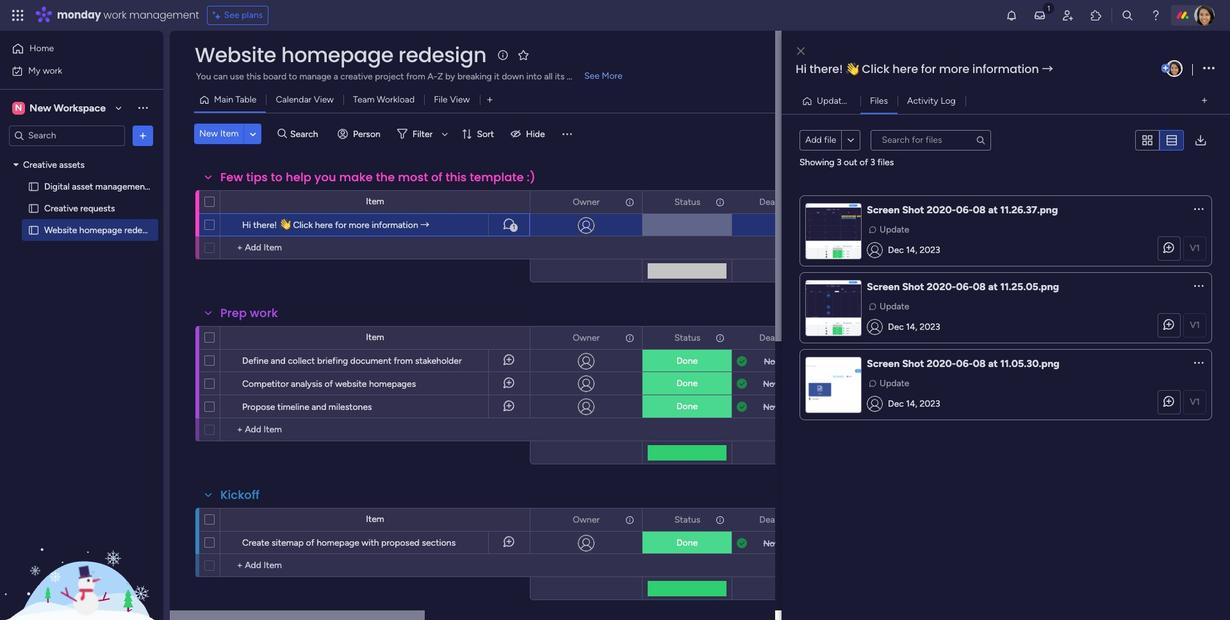 Task type: vqa. For each thing, say whether or not it's contained in the screenshot.
1 image
yes



Task type: locate. For each thing, give the bounding box(es) containing it.
2023 for screen shot 2020-06-08 at 11.05.30 .png
[[920, 399, 941, 410]]

3 owner field from the top
[[570, 513, 603, 527]]

1 vertical spatial v1
[[1190, 320, 1200, 331]]

0 vertical spatial there!
[[810, 61, 843, 77]]

1 screen from the top
[[867, 204, 900, 216]]

0 vertical spatial click
[[862, 61, 890, 77]]

from
[[394, 356, 413, 367]]

work inside "field"
[[250, 305, 278, 321]]

caret down image
[[13, 160, 19, 169]]

team workload button
[[344, 90, 424, 110]]

3 14, from the top
[[906, 399, 918, 410]]

2 08 from the top
[[973, 281, 986, 293]]

0 horizontal spatial see
[[224, 10, 239, 21]]

see for see plans
[[224, 10, 239, 21]]

v1 for screen shot 2020-06-08 at 11.25.05 .png
[[1190, 320, 1200, 331]]

0 vertical spatial james peterson image
[[1195, 5, 1215, 26]]

options image
[[137, 129, 149, 142], [624, 191, 633, 213], [715, 191, 724, 213], [715, 509, 724, 531]]

to
[[271, 169, 283, 185]]

1 down template
[[513, 224, 515, 231]]

2 update from the top
[[880, 301, 910, 312]]

1 08 from the top
[[973, 204, 986, 216]]

website homepage redesign inside list box
[[44, 225, 159, 236]]

Website homepage redesign field
[[192, 40, 490, 69]]

0 vertical spatial column information image
[[715, 197, 726, 207]]

1 vertical spatial website homepage redesign
[[44, 225, 159, 236]]

dec 14, 2023
[[888, 245, 941, 256], [888, 322, 941, 333], [888, 399, 941, 410]]

nov left 20
[[763, 379, 779, 389]]

1 2023 from the top
[[920, 245, 941, 256]]

of left the this
[[431, 169, 443, 185]]

1 shot from the top
[[903, 204, 925, 216]]

define
[[242, 356, 269, 367]]

👋 down to
[[279, 220, 291, 231]]

1 update from the top
[[880, 224, 910, 235]]

3 v2 done deadline image from the top
[[737, 537, 747, 550]]

0 horizontal spatial more
[[349, 220, 370, 231]]

0 vertical spatial 14,
[[906, 245, 918, 256]]

1 horizontal spatial for
[[921, 61, 937, 77]]

1 deadline field from the top
[[756, 195, 798, 209]]

2020- for 11.05.30
[[927, 358, 956, 370]]

1 horizontal spatial james peterson image
[[1195, 5, 1215, 26]]

0 vertical spatial website
[[195, 40, 276, 69]]

1 status from the top
[[675, 196, 701, 207]]

stakeholder
[[415, 356, 462, 367]]

v2 done deadline image up v2 done deadline icon
[[737, 378, 747, 390]]

2 vertical spatial screen
[[867, 358, 900, 370]]

0 vertical spatial owner field
[[570, 195, 603, 209]]

options image
[[1204, 60, 1215, 77], [624, 327, 633, 349], [715, 327, 724, 349], [624, 509, 633, 531]]

v2 done deadline image left nov 26 at bottom right
[[737, 537, 747, 550]]

0 vertical spatial at
[[989, 204, 998, 216]]

click up files
[[862, 61, 890, 77]]

0 vertical spatial v1
[[1190, 243, 1200, 254]]

dec 14, 2023 for screen shot 2020-06-08 at 11.26.37 .png
[[888, 245, 941, 256]]

homepage up team at the top left
[[281, 40, 393, 69]]

2 v1 from the top
[[1190, 320, 1200, 331]]

new
[[29, 102, 51, 114], [199, 128, 218, 139]]

define and collect briefing document from stakeholder
[[242, 356, 462, 367]]

column information image
[[625, 197, 635, 207], [715, 333, 726, 343], [625, 515, 635, 525], [715, 515, 726, 525]]

my
[[28, 65, 41, 76]]

nov for nov 20
[[763, 379, 779, 389]]

creative for creative assets
[[23, 159, 57, 170]]

item left angle down icon
[[220, 128, 239, 139]]

angle down image
[[250, 129, 256, 139]]

activity
[[908, 95, 939, 106]]

1 vertical spatial owner field
[[570, 331, 603, 345]]

1 public board image from the top
[[28, 202, 40, 214]]

3 deadline from the top
[[760, 514, 795, 525]]

2 vertical spatial v1
[[1190, 397, 1200, 408]]

redesign
[[398, 40, 487, 69], [124, 225, 159, 236]]

public board image for creative requests
[[28, 202, 40, 214]]

person button
[[333, 124, 388, 144]]

for up activity log
[[921, 61, 937, 77]]

08 for 11.25.05
[[973, 281, 986, 293]]

2 owner field from the top
[[570, 331, 603, 345]]

information down 'the'
[[372, 220, 418, 231]]

home button
[[8, 38, 138, 59]]

calendar view button
[[266, 90, 344, 110]]

1 horizontal spatial hi
[[796, 61, 807, 77]]

2 mark as current image from the top
[[1193, 279, 1206, 292]]

3 left files
[[871, 157, 876, 168]]

0 horizontal spatial information
[[372, 220, 418, 231]]

3 2023 from the top
[[920, 399, 941, 410]]

1 v2 done deadline image from the top
[[737, 355, 747, 368]]

list box
[[0, 151, 177, 414]]

2 vertical spatial 08
[[973, 358, 986, 370]]

0 horizontal spatial →
[[421, 220, 430, 231]]

lottie animation image
[[0, 491, 163, 620]]

new right n
[[29, 102, 51, 114]]

0 vertical spatial redesign
[[398, 40, 487, 69]]

14,
[[906, 245, 918, 256], [906, 322, 918, 333], [906, 399, 918, 410]]

plans
[[242, 10, 263, 21]]

n
[[15, 102, 22, 113]]

1 vertical spatial 06-
[[956, 281, 973, 293]]

at left 11.05.30
[[989, 358, 998, 370]]

1 vertical spatial screen
[[867, 281, 900, 293]]

2023 down screen shot 2020-06-08 at 11.05.30 .png
[[920, 399, 941, 410]]

.png for 11.26.37
[[1038, 204, 1058, 216]]

Hi there!   👋  Click here for more information  → field
[[793, 61, 1159, 78]]

2 vertical spatial 2020-
[[927, 358, 956, 370]]

more inside field
[[939, 61, 970, 77]]

hi down "close" image
[[796, 61, 807, 77]]

james peterson image
[[1195, 5, 1215, 26], [1166, 60, 1183, 77]]

1 vertical spatial work
[[43, 65, 62, 76]]

hide
[[526, 129, 545, 139]]

2 vertical spatial shot
[[903, 358, 925, 370]]

website homepage redesign up team at the top left
[[195, 40, 487, 69]]

help
[[286, 169, 312, 185]]

3 at from the top
[[989, 358, 998, 370]]

see more button
[[194, 69, 625, 85]]

1 vertical spatial update button
[[867, 300, 914, 314]]

nov 26
[[764, 539, 791, 548]]

1 vertical spatial see
[[585, 71, 600, 81]]

2 dec 14, 2023 from the top
[[888, 322, 941, 333]]

2 screen from the top
[[867, 281, 900, 293]]

1 vertical spatial status
[[675, 332, 701, 343]]

👋 up /
[[846, 61, 859, 77]]

owner for prep work
[[573, 332, 600, 343]]

see left plans
[[224, 10, 239, 21]]

work for my
[[43, 65, 62, 76]]

1 vertical spatial hi there!   👋  click here for more information  →
[[242, 220, 430, 231]]

at left 11.25.05
[[989, 281, 998, 293]]

Owner field
[[570, 195, 603, 209], [570, 331, 603, 345], [570, 513, 603, 527]]

website homepage redesign down requests
[[44, 225, 159, 236]]

inbox image
[[1034, 9, 1047, 22]]

2 vertical spatial at
[[989, 358, 998, 370]]

(dam)
[[150, 181, 177, 192]]

new down main
[[199, 128, 218, 139]]

2023 up 'screen shot 2020-06-08 at 11.25.05 .png'
[[920, 245, 941, 256]]

2 vertical spatial owner field
[[570, 513, 603, 527]]

website down creative requests
[[44, 225, 77, 236]]

nov left 12
[[764, 357, 780, 366]]

None search field
[[871, 130, 992, 150]]

1 vertical spatial .png
[[1039, 281, 1060, 293]]

1 owner from the top
[[573, 196, 600, 207]]

1 v1 from the top
[[1190, 243, 1200, 254]]

2 v2 done deadline image from the top
[[737, 378, 747, 390]]

item up document
[[366, 332, 384, 343]]

2 view from the left
[[450, 94, 470, 105]]

screen for screen shot 2020-06-08 at 11.25.05
[[867, 281, 900, 293]]

0 vertical spatial dec
[[888, 245, 904, 256]]

2 2023 from the top
[[920, 322, 941, 333]]

workspace selection element
[[12, 100, 108, 116]]

1 horizontal spatial hi there!   👋  click here for more information  →
[[796, 61, 1054, 77]]

arrow down image
[[437, 126, 453, 142]]

2 vertical spatial update
[[880, 378, 910, 389]]

08
[[973, 204, 986, 216], [973, 281, 986, 293], [973, 358, 986, 370]]

→ down most
[[421, 220, 430, 231]]

0 horizontal spatial and
[[271, 356, 286, 367]]

0 vertical spatial deadline field
[[756, 195, 798, 209]]

creative for creative requests
[[44, 203, 78, 214]]

3 dec from the top
[[888, 399, 904, 410]]

here up activity
[[893, 61, 918, 77]]

creative
[[23, 159, 57, 170], [44, 203, 78, 214]]

3 left out
[[837, 157, 842, 168]]

item down few tips to help you make the most of this template :) field
[[366, 196, 384, 207]]

2 vertical spatial deadline
[[760, 514, 795, 525]]

1 2020- from the top
[[927, 204, 956, 216]]

dec
[[888, 245, 904, 256], [888, 322, 904, 333], [888, 399, 904, 410]]

Search in workspace field
[[27, 128, 107, 143]]

2 vertical spatial owner
[[573, 514, 600, 525]]

Search for files search field
[[871, 130, 992, 150]]

2 dec from the top
[[888, 322, 904, 333]]

1 vertical spatial 14,
[[906, 322, 918, 333]]

for
[[921, 61, 937, 77], [335, 220, 347, 231]]

0 vertical spatial update button
[[867, 223, 914, 237]]

3 v1 from the top
[[1190, 397, 1200, 408]]

information down notifications "icon" at the right top of page
[[973, 61, 1039, 77]]

deadline field for few tips to help you make the most of this template :)
[[756, 195, 798, 209]]

screen shot 2020-06-08 at 11.26.37 .png
[[867, 204, 1058, 216]]

0 horizontal spatial website homepage redesign
[[44, 225, 159, 236]]

0 vertical spatial 2020-
[[927, 204, 956, 216]]

new inside workspace selection element
[[29, 102, 51, 114]]

2 06- from the top
[[956, 281, 973, 293]]

1 vertical spatial update
[[880, 301, 910, 312]]

0 horizontal spatial column information image
[[625, 333, 635, 343]]

1 vertical spatial new
[[199, 128, 218, 139]]

management for asset
[[95, 181, 148, 192]]

view right "calendar"
[[314, 94, 334, 105]]

new inside button
[[199, 128, 218, 139]]

hi there!   👋  click here for more information  →
[[796, 61, 1054, 77], [242, 220, 430, 231]]

3 shot from the top
[[903, 358, 925, 370]]

+ Add Item text field
[[227, 240, 331, 256], [227, 558, 331, 574]]

3 done from the top
[[677, 401, 698, 412]]

shot
[[903, 204, 925, 216], [903, 281, 925, 293], [903, 358, 925, 370]]

1 mark as current image from the top
[[1193, 203, 1206, 215]]

2 2020- from the top
[[927, 281, 956, 293]]

2 vertical spatial .png
[[1039, 358, 1060, 370]]

2 at from the top
[[989, 281, 998, 293]]

see left more
[[585, 71, 600, 81]]

v2 search image
[[278, 127, 287, 141]]

nov
[[764, 357, 780, 366], [763, 379, 779, 389], [763, 402, 779, 412], [764, 539, 779, 548]]

log
[[941, 95, 956, 106]]

06- left 11.25.05
[[956, 281, 973, 293]]

1 vertical spatial v2 done deadline image
[[737, 378, 747, 390]]

.png for 11.05.30
[[1039, 358, 1060, 370]]

hi there!   👋  click here for more information  → down you
[[242, 220, 430, 231]]

08 left 11.05.30
[[973, 358, 986, 370]]

1 dec 14, 2023 from the top
[[888, 245, 941, 256]]

1 vertical spatial + add item text field
[[227, 558, 331, 574]]

1 vertical spatial deadline field
[[756, 331, 798, 345]]

1 view from the left
[[314, 94, 334, 105]]

v2 done deadline image for nov 12
[[737, 355, 747, 368]]

my work
[[28, 65, 62, 76]]

08 for 11.26.37
[[973, 204, 986, 216]]

creative down digital on the left top of page
[[44, 203, 78, 214]]

see plans
[[224, 10, 263, 21]]

1 vertical spatial deadline
[[760, 332, 795, 343]]

1 vertical spatial dec 14, 2023
[[888, 322, 941, 333]]

view
[[314, 94, 334, 105], [450, 94, 470, 105]]

creative up public board icon
[[23, 159, 57, 170]]

2 update button from the top
[[867, 300, 914, 314]]

work right monday
[[104, 8, 127, 22]]

v2 done deadline image for nov 20
[[737, 378, 747, 390]]

work right my
[[43, 65, 62, 76]]

tips
[[246, 169, 268, 185]]

1 vertical spatial click
[[293, 220, 313, 231]]

3 08 from the top
[[973, 358, 986, 370]]

11.26.37
[[1001, 204, 1038, 216]]

1 vertical spatial column information image
[[625, 333, 635, 343]]

v2 done deadline image for nov 26
[[737, 537, 747, 550]]

1 dec from the top
[[888, 245, 904, 256]]

deadline for few tips to help you make the most of this template :)
[[760, 196, 795, 207]]

→ down inbox image
[[1042, 61, 1054, 77]]

Search field
[[287, 125, 326, 143]]

download image
[[1195, 134, 1208, 146]]

:)
[[527, 169, 536, 185]]

v2 done deadline image left nov 12
[[737, 355, 747, 368]]

homepage inside list box
[[79, 225, 122, 236]]

2 vertical spatial 14,
[[906, 399, 918, 410]]

homepage down requests
[[79, 225, 122, 236]]

asset
[[72, 181, 93, 192]]

3 mark as current image from the top
[[1193, 356, 1206, 369]]

1 horizontal spatial 1
[[859, 95, 863, 106]]

of right out
[[860, 157, 869, 168]]

add view image
[[1202, 96, 1208, 106]]

0 vertical spatial hi there!   👋  click here for more information  →
[[796, 61, 1054, 77]]

workspace image
[[12, 101, 25, 115]]

Kickoff field
[[217, 487, 263, 504]]

1 horizontal spatial and
[[312, 402, 326, 413]]

08 left 11.25.05
[[973, 281, 986, 293]]

2 status from the top
[[675, 332, 701, 343]]

06- left 11.26.37
[[956, 204, 973, 216]]

v1
[[1190, 243, 1200, 254], [1190, 320, 1200, 331], [1190, 397, 1200, 408]]

1 vertical spatial and
[[312, 402, 326, 413]]

3 deadline field from the top
[[756, 513, 798, 527]]

public board image
[[28, 180, 40, 193]]

v2 done deadline image
[[737, 355, 747, 368], [737, 378, 747, 390], [737, 537, 747, 550]]

dec 14, 2023 up screen shot 2020-06-08 at 11.05.30 .png
[[888, 322, 941, 333]]

1 vertical spatial for
[[335, 220, 347, 231]]

1 vertical spatial dec
[[888, 322, 904, 333]]

08 left 11.26.37
[[973, 204, 986, 216]]

click down help
[[293, 220, 313, 231]]

0 horizontal spatial 1
[[513, 224, 515, 231]]

help image
[[1150, 9, 1163, 22]]

of
[[860, 157, 869, 168], [431, 169, 443, 185], [325, 379, 333, 390], [306, 538, 314, 549]]

gallery layout group
[[1136, 130, 1184, 151]]

new for new item
[[199, 128, 218, 139]]

at
[[989, 204, 998, 216], [989, 281, 998, 293], [989, 358, 998, 370]]

1 14, from the top
[[906, 245, 918, 256]]

competitor analysis of website homepages
[[242, 379, 416, 390]]

👋
[[846, 61, 859, 77], [279, 220, 291, 231]]

0 vertical spatial screen
[[867, 204, 900, 216]]

homepage
[[281, 40, 393, 69], [79, 225, 122, 236], [317, 538, 359, 549]]

Deadline field
[[756, 195, 798, 209], [756, 331, 798, 345], [756, 513, 798, 527]]

management inside list box
[[95, 181, 148, 192]]

column information image
[[715, 197, 726, 207], [625, 333, 635, 343]]

website
[[195, 40, 276, 69], [44, 225, 77, 236]]

2 public board image from the top
[[28, 224, 40, 236]]

work right prep
[[250, 305, 278, 321]]

0 horizontal spatial work
[[43, 65, 62, 76]]

files
[[870, 95, 888, 106]]

deadline field for kickoff
[[756, 513, 798, 527]]

mark as current image
[[1193, 203, 1206, 215], [1193, 279, 1206, 292], [1193, 356, 1206, 369]]

1 vertical spatial at
[[989, 281, 998, 293]]

for down make in the left of the page
[[335, 220, 347, 231]]

hi down tips
[[242, 220, 251, 231]]

1 done from the top
[[677, 356, 698, 367]]

and right define
[[271, 356, 286, 367]]

1 horizontal spatial information
[[973, 61, 1039, 77]]

dec 14, 2023 up 'screen shot 2020-06-08 at 11.25.05 .png'
[[888, 245, 941, 256]]

Status field
[[671, 195, 704, 209], [671, 331, 704, 345], [671, 513, 704, 527]]

dapulse addbtn image
[[1162, 64, 1170, 72]]

there! down tips
[[253, 220, 277, 231]]

at for 11.26.37
[[989, 204, 998, 216]]

add view image
[[487, 95, 493, 105]]

3 dec 14, 2023 from the top
[[888, 399, 941, 410]]

of right sitemap
[[306, 538, 314, 549]]

2 14, from the top
[[906, 322, 918, 333]]

here down you
[[315, 220, 333, 231]]

→
[[1042, 61, 1054, 77], [421, 220, 430, 231]]

new for new workspace
[[29, 102, 51, 114]]

nov left 26
[[764, 539, 779, 548]]

hi there!   👋  click here for more information  → up activity
[[796, 61, 1054, 77]]

calendar view
[[276, 94, 334, 105]]

0 vertical spatial update
[[880, 224, 910, 235]]

1 vertical spatial shot
[[903, 281, 925, 293]]

1 vertical spatial hi
[[242, 220, 251, 231]]

at left 11.26.37
[[989, 204, 998, 216]]

06- left 11.05.30
[[956, 358, 973, 370]]

website
[[335, 379, 367, 390]]

home
[[29, 43, 54, 54]]

2 vertical spatial update button
[[867, 377, 914, 391]]

view right "file"
[[450, 94, 470, 105]]

2 vertical spatial 2023
[[920, 399, 941, 410]]

0 vertical spatial website homepage redesign
[[195, 40, 487, 69]]

4 done from the top
[[677, 538, 698, 549]]

11.25.05
[[1001, 281, 1039, 293]]

1 vertical spatial homepage
[[79, 225, 122, 236]]

1 button
[[488, 213, 530, 237]]

deadline
[[760, 196, 795, 207], [760, 332, 795, 343], [760, 514, 795, 525]]

3 screen from the top
[[867, 358, 900, 370]]

26
[[781, 539, 791, 548]]

1 vertical spatial 2020-
[[927, 281, 956, 293]]

there! up updates / 1 button on the right top of page
[[810, 61, 843, 77]]

1 vertical spatial management
[[95, 181, 148, 192]]

work for monday
[[104, 8, 127, 22]]

2 done from the top
[[677, 378, 698, 389]]

1 at from the top
[[989, 204, 998, 216]]

3 update from the top
[[880, 378, 910, 389]]

more down make in the left of the page
[[349, 220, 370, 231]]

nov 28
[[763, 402, 791, 412]]

1 vertical spatial redesign
[[124, 225, 159, 236]]

owner
[[573, 196, 600, 207], [573, 332, 600, 343], [573, 514, 600, 525]]

nov 12
[[764, 357, 790, 366]]

homepage left with
[[317, 538, 359, 549]]

0 horizontal spatial website
[[44, 225, 77, 236]]

1 horizontal spatial more
[[939, 61, 970, 77]]

0 vertical spatial creative
[[23, 159, 57, 170]]

work
[[104, 8, 127, 22], [43, 65, 62, 76], [250, 305, 278, 321]]

show board description image
[[496, 49, 511, 62]]

mark as current image for screen shot 2020-06-08 at 11.25.05 .png
[[1193, 279, 1206, 292]]

1 horizontal spatial 👋
[[846, 61, 859, 77]]

screen for screen shot 2020-06-08 at 11.26.37
[[867, 204, 900, 216]]

click
[[862, 61, 890, 77], [293, 220, 313, 231]]

file view button
[[424, 90, 480, 110]]

redesign up "file"
[[398, 40, 487, 69]]

1 deadline from the top
[[760, 196, 795, 207]]

screen
[[867, 204, 900, 216], [867, 281, 900, 293], [867, 358, 900, 370]]

Few tips to help you make the most of this template :) field
[[217, 169, 539, 186]]

2 owner from the top
[[573, 332, 600, 343]]

screen shot 2020-06-08 at 11.05.30 .png
[[867, 358, 1060, 370]]

redesign down (dam)
[[124, 225, 159, 236]]

1 update button from the top
[[867, 223, 914, 237]]

1 06- from the top
[[956, 204, 973, 216]]

showing 3 out of 3 files
[[800, 157, 894, 168]]

0 vertical spatial owner
[[573, 196, 600, 207]]

dec 14, 2023 down screen shot 2020-06-08 at 11.05.30 .png
[[888, 399, 941, 410]]

1 horizontal spatial →
[[1042, 61, 1054, 77]]

add to favorites image
[[517, 48, 530, 61]]

3 owner from the top
[[573, 514, 600, 525]]

and down competitor analysis of website homepages
[[312, 402, 326, 413]]

2 shot from the top
[[903, 281, 925, 293]]

0 vertical spatial information
[[973, 61, 1039, 77]]

item up with
[[366, 514, 384, 525]]

website inside list box
[[44, 225, 77, 236]]

1 vertical spatial 1
[[513, 224, 515, 231]]

0 vertical spatial see
[[224, 10, 239, 21]]

work for prep
[[250, 305, 278, 321]]

nov left 28
[[763, 402, 779, 412]]

2023 up screen shot 2020-06-08 at 11.05.30 .png
[[920, 322, 941, 333]]

my work button
[[8, 61, 138, 81]]

3 2020- from the top
[[927, 358, 956, 370]]

option
[[0, 153, 163, 156]]

2 status field from the top
[[671, 331, 704, 345]]

1 vertical spatial owner
[[573, 332, 600, 343]]

more up log
[[939, 61, 970, 77]]

work inside "button"
[[43, 65, 62, 76]]

3 status from the top
[[675, 514, 701, 525]]

14, for screen shot 2020-06-08 at 11.05.30 .png
[[906, 399, 918, 410]]

3 06- from the top
[[956, 358, 973, 370]]

3 update button from the top
[[867, 377, 914, 391]]

website down see plans button
[[195, 40, 276, 69]]

column information image for prep work
[[625, 333, 635, 343]]

0 vertical spatial 👋
[[846, 61, 859, 77]]

1 right /
[[859, 95, 863, 106]]

1 horizontal spatial there!
[[810, 61, 843, 77]]

information
[[973, 61, 1039, 77], [372, 220, 418, 231]]

0 vertical spatial .png
[[1038, 204, 1058, 216]]

public board image
[[28, 202, 40, 214], [28, 224, 40, 236]]

view for calendar view
[[314, 94, 334, 105]]

activity log button
[[898, 91, 966, 111]]



Task type: describe. For each thing, give the bounding box(es) containing it.
create sitemap of homepage with proposed sections
[[242, 538, 456, 549]]

nov for nov 26
[[764, 539, 779, 548]]

2023 for screen shot 2020-06-08 at 11.26.37 .png
[[920, 245, 941, 256]]

2020- for 11.26.37
[[927, 204, 956, 216]]

most
[[398, 169, 428, 185]]

updates
[[817, 95, 851, 106]]

dec 14, 2023 for screen shot 2020-06-08 at 11.25.05 .png
[[888, 322, 941, 333]]

2 3 from the left
[[871, 157, 876, 168]]

more
[[602, 71, 623, 81]]

assets
[[59, 159, 85, 170]]

hi there!   👋  click here for more information  → inside field
[[796, 61, 1054, 77]]

mark as current image for screen shot 2020-06-08 at 11.26.37 .png
[[1193, 203, 1206, 215]]

12
[[782, 357, 790, 366]]

main table
[[214, 94, 257, 105]]

information inside field
[[973, 61, 1039, 77]]

2 deadline field from the top
[[756, 331, 798, 345]]

activity log
[[908, 95, 956, 106]]

new item button
[[194, 124, 244, 144]]

main table button
[[194, 90, 266, 110]]

apps image
[[1090, 9, 1103, 22]]

owner field for kickoff
[[570, 513, 603, 527]]

→ inside field
[[1042, 61, 1054, 77]]

invite members image
[[1062, 9, 1075, 22]]

new workspace
[[29, 102, 106, 114]]

at for 11.25.05
[[989, 281, 998, 293]]

digital
[[44, 181, 70, 192]]

owner field for prep work
[[570, 331, 603, 345]]

filter button
[[392, 124, 453, 144]]

document
[[350, 356, 392, 367]]

lottie animation element
[[0, 491, 163, 620]]

0 horizontal spatial here
[[315, 220, 333, 231]]

kickoff
[[220, 487, 260, 503]]

1 + add item text field from the top
[[227, 240, 331, 256]]

sort
[[477, 129, 494, 139]]

dec for screen shot 2020-06-08 at 11.26.37 .png
[[888, 245, 904, 256]]

for inside field
[[921, 61, 937, 77]]

workspace
[[54, 102, 106, 114]]

/
[[853, 95, 857, 106]]

list box containing creative assets
[[0, 151, 177, 414]]

2 vertical spatial homepage
[[317, 538, 359, 549]]

digital asset management (dam)
[[44, 181, 177, 192]]

update for screen shot 2020-06-08 at 11.05.30
[[880, 378, 910, 389]]

filter
[[413, 129, 433, 139]]

files
[[878, 157, 894, 168]]

update button for screen shot 2020-06-08 at 11.05.30
[[867, 377, 914, 391]]

calendar
[[276, 94, 312, 105]]

nov 20
[[763, 379, 791, 389]]

1 image
[[1043, 1, 1055, 15]]

1 horizontal spatial website homepage redesign
[[195, 40, 487, 69]]

prep
[[220, 305, 247, 321]]

v2 done deadline image
[[737, 401, 747, 413]]

0 horizontal spatial for
[[335, 220, 347, 231]]

see more link
[[583, 70, 624, 83]]

updates / 1
[[817, 95, 863, 106]]

create
[[242, 538, 270, 549]]

2020- for 11.25.05
[[927, 281, 956, 293]]

1 status field from the top
[[671, 195, 704, 209]]

+ Add Item text field
[[227, 422, 331, 438]]

competitor
[[242, 379, 289, 390]]

2 + add item text field from the top
[[227, 558, 331, 574]]

see for see more
[[585, 71, 600, 81]]

files button
[[861, 91, 898, 111]]

timeline
[[277, 402, 309, 413]]

homepages
[[369, 379, 416, 390]]

of inside field
[[431, 169, 443, 185]]

item for prep work
[[366, 332, 384, 343]]

dec for screen shot 2020-06-08 at 11.25.05 .png
[[888, 322, 904, 333]]

option inside list box
[[0, 153, 163, 156]]

0 horizontal spatial click
[[293, 220, 313, 231]]

v1 for screen shot 2020-06-08 at 11.26.37 .png
[[1190, 243, 1200, 254]]

briefing
[[317, 356, 348, 367]]

deadline for kickoff
[[760, 514, 795, 525]]

propose timeline and milestones
[[242, 402, 372, 413]]

item for kickoff
[[366, 514, 384, 525]]

dec 14, 2023 for screen shot 2020-06-08 at 11.05.30 .png
[[888, 399, 941, 410]]

column information image for few tips to help you make the most of this template :)
[[715, 197, 726, 207]]

1 horizontal spatial website
[[195, 40, 276, 69]]

monday work management
[[57, 8, 199, 22]]

06- for 11.26.37
[[956, 204, 973, 216]]

1 vertical spatial →
[[421, 220, 430, 231]]

0 vertical spatial homepage
[[281, 40, 393, 69]]

file
[[824, 134, 837, 145]]

showing
[[800, 157, 835, 168]]

there! inside field
[[810, 61, 843, 77]]

owner for kickoff
[[573, 514, 600, 525]]

redesign inside list box
[[124, 225, 159, 236]]

add file
[[806, 134, 837, 145]]

update for screen shot 2020-06-08 at 11.25.05
[[880, 301, 910, 312]]

06- for 11.05.30
[[956, 358, 973, 370]]

table
[[236, 94, 257, 105]]

search everything image
[[1122, 9, 1134, 22]]

shot for screen shot 2020-06-08 at 11.25.05 .png
[[903, 281, 925, 293]]

2 deadline from the top
[[760, 332, 795, 343]]

done for competitor analysis of website homepages
[[677, 378, 698, 389]]

14, for screen shot 2020-06-08 at 11.25.05 .png
[[906, 322, 918, 333]]

creative requests
[[44, 203, 115, 214]]

item for few tips to help you make the most of this template :)
[[366, 196, 384, 207]]

0 horizontal spatial there!
[[253, 220, 277, 231]]

out
[[844, 157, 858, 168]]

Prep work field
[[217, 305, 281, 322]]

milestones
[[329, 402, 372, 413]]

1 vertical spatial james peterson image
[[1166, 60, 1183, 77]]

1 owner field from the top
[[570, 195, 603, 209]]

mark as current image for screen shot 2020-06-08 at 11.05.30 .png
[[1193, 356, 1206, 369]]

make
[[339, 169, 373, 185]]

notifications image
[[1006, 9, 1018, 22]]

few tips to help you make the most of this template :)
[[220, 169, 536, 185]]

workload
[[377, 94, 415, 105]]

14, for screen shot 2020-06-08 at 11.26.37 .png
[[906, 245, 918, 256]]

workspace options image
[[137, 101, 149, 114]]

this
[[446, 169, 467, 185]]

06- for 11.25.05
[[956, 281, 973, 293]]

08 for 11.05.30
[[973, 358, 986, 370]]

done for define and collect briefing document from stakeholder
[[677, 356, 698, 367]]

select product image
[[12, 9, 24, 22]]

nov for nov 12
[[764, 357, 780, 366]]

0 horizontal spatial 👋
[[279, 220, 291, 231]]

file view
[[434, 94, 470, 105]]

nov for nov 28
[[763, 402, 779, 412]]

0 vertical spatial and
[[271, 356, 286, 367]]

search image
[[976, 135, 987, 145]]

monday
[[57, 8, 101, 22]]

see plans button
[[207, 6, 269, 25]]

close image
[[797, 46, 805, 56]]

add
[[806, 134, 822, 145]]

👋 inside field
[[846, 61, 859, 77]]

1 3 from the left
[[837, 157, 842, 168]]

the
[[376, 169, 395, 185]]

11.05.30
[[1001, 358, 1039, 370]]

sitemap
[[272, 538, 304, 549]]

at for 11.05.30
[[989, 358, 998, 370]]

screen for screen shot 2020-06-08 at 11.05.30
[[867, 358, 900, 370]]

view for file view
[[450, 94, 470, 105]]

hi inside field
[[796, 61, 807, 77]]

3 status field from the top
[[671, 513, 704, 527]]

1 horizontal spatial redesign
[[398, 40, 487, 69]]

menu image
[[561, 128, 573, 140]]

requests
[[80, 203, 115, 214]]

update for screen shot 2020-06-08 at 11.26.37
[[880, 224, 910, 235]]

hide button
[[506, 124, 553, 144]]

you
[[315, 169, 336, 185]]

of right analysis
[[325, 379, 333, 390]]

0 horizontal spatial hi there!   👋  click here for more information  →
[[242, 220, 430, 231]]

sort button
[[457, 124, 502, 144]]

public board image for website homepage redesign
[[28, 224, 40, 236]]

management for work
[[129, 8, 199, 22]]

.png for 11.25.05
[[1039, 281, 1060, 293]]

v1 for screen shot 2020-06-08 at 11.05.30 .png
[[1190, 397, 1200, 408]]

2023 for screen shot 2020-06-08 at 11.25.05 .png
[[920, 322, 941, 333]]

update button for screen shot 2020-06-08 at 11.25.05
[[867, 300, 914, 314]]

team
[[353, 94, 375, 105]]

propose
[[242, 402, 275, 413]]

1 vertical spatial more
[[349, 220, 370, 231]]

see more
[[585, 71, 623, 81]]

new item
[[199, 128, 239, 139]]

shot for screen shot 2020-06-08 at 11.05.30 .png
[[903, 358, 925, 370]]

screen shot 2020-06-08 at 11.25.05 .png
[[867, 281, 1060, 293]]

template
[[470, 169, 524, 185]]

item inside new item button
[[220, 128, 239, 139]]

dec for screen shot 2020-06-08 at 11.05.30 .png
[[888, 399, 904, 410]]

20
[[781, 379, 791, 389]]

here inside field
[[893, 61, 918, 77]]

shot for screen shot 2020-06-08 at 11.26.37 .png
[[903, 204, 925, 216]]

update button for screen shot 2020-06-08 at 11.26.37
[[867, 223, 914, 237]]

team workload
[[353, 94, 415, 105]]

done for propose timeline and milestones
[[677, 401, 698, 412]]

0 vertical spatial 1
[[859, 95, 863, 106]]

sections
[[422, 538, 456, 549]]

analysis
[[291, 379, 322, 390]]

collect
[[288, 356, 315, 367]]

updates / 1 button
[[797, 91, 863, 111]]

click inside field
[[862, 61, 890, 77]]

add file button
[[800, 130, 842, 150]]



